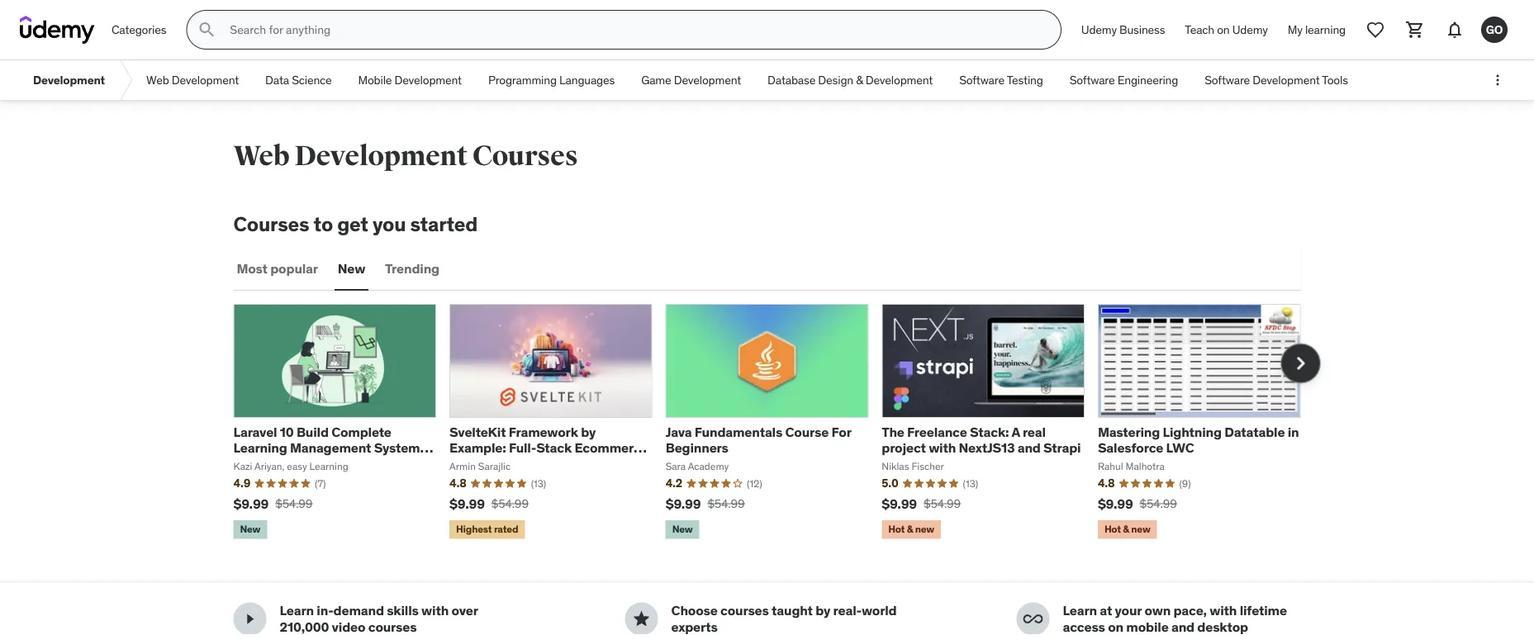 Task type: locate. For each thing, give the bounding box(es) containing it.
next image
[[1288, 350, 1315, 377]]

wishlist image
[[1366, 20, 1386, 40]]

2 udemy from the left
[[1233, 22, 1269, 37]]

1 vertical spatial on
[[1109, 619, 1124, 636]]

with
[[929, 440, 957, 457], [422, 603, 449, 620], [1210, 603, 1238, 620]]

learn inside learn in-demand skills with over 210,000 video courses
[[280, 603, 314, 620]]

courses right video in the left of the page
[[368, 619, 417, 636]]

0 horizontal spatial courses
[[368, 619, 417, 636]]

a-
[[263, 456, 277, 473]]

with right project
[[929, 440, 957, 457]]

courses
[[721, 603, 769, 620], [368, 619, 417, 636]]

on right teach
[[1218, 22, 1230, 37]]

with inside learn in-demand skills with over 210,000 video courses
[[422, 603, 449, 620]]

with right pace,
[[1210, 603, 1238, 620]]

courses up most popular
[[234, 212, 310, 236]]

started
[[410, 212, 478, 236]]

complete
[[332, 424, 392, 441]]

medium image
[[240, 609, 260, 629], [632, 609, 652, 629], [1024, 609, 1044, 629]]

0 horizontal spatial software
[[960, 72, 1005, 87]]

2 medium image from the left
[[632, 609, 652, 629]]

web
[[146, 72, 169, 87], [234, 139, 290, 173]]

sveltekit
[[450, 424, 506, 441]]

0 horizontal spatial and
[[1018, 440, 1041, 457]]

sveltekit framework by example: full-stack ecommerce website
[[450, 424, 649, 473]]

programming languages link
[[475, 60, 628, 100]]

1 horizontal spatial by
[[816, 603, 831, 620]]

development inside the software development tools link
[[1253, 72, 1321, 87]]

data
[[265, 72, 289, 87]]

your
[[1116, 603, 1142, 620]]

web right 'arrow pointing to subcategory menu links' icon
[[146, 72, 169, 87]]

world
[[862, 603, 897, 620]]

real
[[1023, 424, 1046, 441]]

3 software from the left
[[1205, 72, 1251, 87]]

development for web development courses
[[294, 139, 468, 173]]

with left the over
[[422, 603, 449, 620]]

my learning link
[[1279, 10, 1356, 50]]

1 horizontal spatial with
[[929, 440, 957, 457]]

0 horizontal spatial by
[[581, 424, 596, 441]]

lms
[[234, 456, 261, 473]]

0 vertical spatial courses
[[473, 139, 578, 173]]

science
[[292, 72, 332, 87]]

udemy business link
[[1072, 10, 1176, 50]]

z
[[277, 456, 285, 473]]

web down data
[[234, 139, 290, 173]]

development inside game development link
[[674, 72, 742, 87]]

development inside development link
[[33, 72, 105, 87]]

on left mobile
[[1109, 619, 1124, 636]]

medium image left experts
[[632, 609, 652, 629]]

0 horizontal spatial medium image
[[240, 609, 260, 629]]

learn left at at the bottom right
[[1063, 603, 1098, 620]]

1 horizontal spatial software
[[1070, 72, 1115, 87]]

and inside the learn at your own pace, with lifetime access on mobile and desktop
[[1172, 619, 1195, 636]]

development inside web development link
[[172, 72, 239, 87]]

udemy
[[1082, 22, 1118, 37], [1233, 22, 1269, 37]]

courses
[[473, 139, 578, 173], [234, 212, 310, 236]]

1 horizontal spatial udemy
[[1233, 22, 1269, 37]]

development inside the database design & development link
[[866, 72, 933, 87]]

medium image left 210,000
[[240, 609, 260, 629]]

development inside mobile development link
[[395, 72, 462, 87]]

software testing link
[[947, 60, 1057, 100]]

medium image left access
[[1024, 609, 1044, 629]]

most
[[237, 261, 268, 277]]

mastering lightning datatable in salesforce lwc
[[1098, 424, 1300, 457]]

by right stack
[[581, 424, 596, 441]]

0 vertical spatial on
[[1218, 22, 1230, 37]]

notifications image
[[1446, 20, 1466, 40]]

development left tools
[[1253, 72, 1321, 87]]

1 horizontal spatial and
[[1172, 619, 1195, 636]]

0 horizontal spatial on
[[1109, 619, 1124, 636]]

1 horizontal spatial on
[[1218, 22, 1230, 37]]

learn inside the learn at your own pace, with lifetime access on mobile and desktop
[[1063, 603, 1098, 620]]

programming languages
[[488, 72, 615, 87]]

software development tools link
[[1192, 60, 1362, 100]]

0 vertical spatial and
[[1018, 440, 1041, 457]]

development right game
[[674, 72, 742, 87]]

software
[[960, 72, 1005, 87], [1070, 72, 1115, 87], [1205, 72, 1251, 87]]

courses inside learn in-demand skills with over 210,000 video courses
[[368, 619, 417, 636]]

development for game development
[[674, 72, 742, 87]]

0 vertical spatial by
[[581, 424, 596, 441]]

udemy left business
[[1082, 22, 1118, 37]]

medium image for choose courses taught by real-world experts
[[632, 609, 652, 629]]

udemy left my at the right top of the page
[[1233, 22, 1269, 37]]

web inside web development link
[[146, 72, 169, 87]]

210,000
[[280, 619, 329, 636]]

3 medium image from the left
[[1024, 609, 1044, 629]]

2 horizontal spatial software
[[1205, 72, 1251, 87]]

1 horizontal spatial courses
[[721, 603, 769, 620]]

10
[[280, 424, 294, 441]]

own
[[1145, 603, 1171, 620]]

1 vertical spatial by
[[816, 603, 831, 620]]

2 learn from the left
[[1063, 603, 1098, 620]]

software inside 'link'
[[960, 72, 1005, 87]]

nextjs13
[[959, 440, 1015, 457]]

submit search image
[[197, 20, 217, 40]]

learn left 'in-'
[[280, 603, 314, 620]]

learn at your own pace, with lifetime access on mobile and desktop
[[1063, 603, 1288, 636]]

1 vertical spatial courses
[[234, 212, 310, 236]]

the
[[882, 424, 905, 441]]

choose courses taught by real-world experts
[[672, 603, 897, 636]]

software left the engineering
[[1070, 72, 1115, 87]]

over
[[452, 603, 478, 620]]

framework
[[509, 424, 578, 441]]

trending button
[[382, 249, 443, 289]]

medium image for learn in-demand skills with over 210,000 video courses
[[240, 609, 260, 629]]

system
[[374, 440, 420, 457]]

web development link
[[133, 60, 252, 100]]

development right the 'mobile'
[[395, 72, 462, 87]]

development up 'you'
[[294, 139, 468, 173]]

in
[[1288, 424, 1300, 441]]

by
[[581, 424, 596, 441], [816, 603, 831, 620]]

development down udemy image
[[33, 72, 105, 87]]

2 software from the left
[[1070, 72, 1115, 87]]

courses down programming
[[473, 139, 578, 173]]

1 horizontal spatial medium image
[[632, 609, 652, 629]]

example:
[[450, 440, 506, 457]]

1 vertical spatial web
[[234, 139, 290, 173]]

development down submit search "image"
[[172, 72, 239, 87]]

courses left taught on the right bottom of the page
[[721, 603, 769, 620]]

software left testing
[[960, 72, 1005, 87]]

2 horizontal spatial medium image
[[1024, 609, 1044, 629]]

1 software from the left
[[960, 72, 1005, 87]]

laravel 10 build complete learning management system lms a-z
[[234, 424, 420, 473]]

0 horizontal spatial learn
[[280, 603, 314, 620]]

1 horizontal spatial learn
[[1063, 603, 1098, 620]]

0 horizontal spatial udemy
[[1082, 22, 1118, 37]]

testing
[[1007, 72, 1044, 87]]

video
[[332, 619, 366, 636]]

my
[[1288, 22, 1303, 37]]

1 vertical spatial and
[[1172, 619, 1195, 636]]

development link
[[20, 60, 118, 100]]

freelance
[[908, 424, 968, 441]]

software for software testing
[[960, 72, 1005, 87]]

new
[[338, 261, 365, 277]]

lwc
[[1167, 440, 1195, 457]]

by left real-
[[816, 603, 831, 620]]

0 vertical spatial web
[[146, 72, 169, 87]]

tools
[[1323, 72, 1349, 87]]

carousel element
[[234, 304, 1321, 543]]

database design & development link
[[755, 60, 947, 100]]

game
[[642, 72, 672, 87]]

software down teach on udemy link
[[1205, 72, 1251, 87]]

and right own
[[1172, 619, 1195, 636]]

0 horizontal spatial with
[[422, 603, 449, 620]]

1 learn from the left
[[280, 603, 314, 620]]

learn
[[280, 603, 314, 620], [1063, 603, 1098, 620]]

mobile development
[[358, 72, 462, 87]]

1 horizontal spatial web
[[234, 139, 290, 173]]

and left strapi
[[1018, 440, 1041, 457]]

software testing
[[960, 72, 1044, 87]]

2 horizontal spatial with
[[1210, 603, 1238, 620]]

a
[[1012, 424, 1020, 441]]

1 medium image from the left
[[240, 609, 260, 629]]

more subcategory menu links image
[[1490, 72, 1507, 88]]

0 horizontal spatial web
[[146, 72, 169, 87]]

development right the &
[[866, 72, 933, 87]]

software for software engineering
[[1070, 72, 1115, 87]]



Task type: describe. For each thing, give the bounding box(es) containing it.
my learning
[[1288, 22, 1347, 37]]

pace,
[[1174, 603, 1208, 620]]

experts
[[672, 619, 718, 636]]

languages
[[560, 72, 615, 87]]

development for software development tools
[[1253, 72, 1321, 87]]

mobile development link
[[345, 60, 475, 100]]

and inside the freelance stack: a real project with nextjs13 and strapi
[[1018, 440, 1041, 457]]

engineering
[[1118, 72, 1179, 87]]

new button
[[335, 249, 369, 289]]

development for web development
[[172, 72, 239, 87]]

web for web development
[[146, 72, 169, 87]]

0 horizontal spatial courses
[[234, 212, 310, 236]]

web for web development courses
[[234, 139, 290, 173]]

you
[[373, 212, 406, 236]]

learn for learn in-demand skills with over 210,000 video courses
[[280, 603, 314, 620]]

1 horizontal spatial courses
[[473, 139, 578, 173]]

software development tools
[[1205, 72, 1349, 87]]

java
[[666, 424, 692, 441]]

learning
[[234, 440, 287, 457]]

database
[[768, 72, 816, 87]]

the freelance stack: a real project with nextjs13 and strapi
[[882, 424, 1082, 457]]

real-
[[834, 603, 862, 620]]

desktop
[[1198, 619, 1249, 636]]

udemy business
[[1082, 22, 1166, 37]]

taught
[[772, 603, 813, 620]]

business
[[1120, 22, 1166, 37]]

development for mobile development
[[395, 72, 462, 87]]

learn in-demand skills with over 210,000 video courses
[[280, 603, 478, 636]]

udemy image
[[20, 16, 95, 44]]

courses to get you started
[[234, 212, 478, 236]]

lightning
[[1163, 424, 1222, 441]]

mastering lightning datatable in salesforce lwc link
[[1098, 424, 1300, 457]]

courses inside the choose courses taught by real-world experts
[[721, 603, 769, 620]]

software engineering link
[[1057, 60, 1192, 100]]

datatable
[[1225, 424, 1286, 441]]

web development
[[146, 72, 239, 87]]

salesforce
[[1098, 440, 1164, 457]]

demand
[[334, 603, 384, 620]]

stack:
[[970, 424, 1010, 441]]

game development link
[[628, 60, 755, 100]]

mobile
[[1127, 619, 1169, 636]]

course
[[786, 424, 829, 441]]

full-
[[509, 440, 537, 457]]

in-
[[317, 603, 334, 620]]

most popular
[[237, 261, 318, 277]]

design
[[819, 72, 854, 87]]

software engineering
[[1070, 72, 1179, 87]]

skills
[[387, 603, 419, 620]]

with inside the learn at your own pace, with lifetime access on mobile and desktop
[[1210, 603, 1238, 620]]

java fundamentals course for beginners
[[666, 424, 852, 457]]

shopping cart with 0 items image
[[1406, 20, 1426, 40]]

build
[[297, 424, 329, 441]]

software for software development tools
[[1205, 72, 1251, 87]]

programming
[[488, 72, 557, 87]]

on inside the learn at your own pace, with lifetime access on mobile and desktop
[[1109, 619, 1124, 636]]

laravel 10 build complete learning management system lms a-z link
[[234, 424, 434, 473]]

mobile
[[358, 72, 392, 87]]

lifetime
[[1240, 603, 1288, 620]]

most popular button
[[234, 249, 321, 289]]

choose
[[672, 603, 718, 620]]

beginners
[[666, 440, 729, 457]]

1 udemy from the left
[[1082, 22, 1118, 37]]

sveltekit framework by example: full-stack ecommerce website link
[[450, 424, 649, 473]]

medium image for learn at your own pace, with lifetime access on mobile and desktop
[[1024, 609, 1044, 629]]

teach
[[1186, 22, 1215, 37]]

web development courses
[[234, 139, 578, 173]]

trending
[[385, 261, 440, 277]]

categories button
[[102, 10, 176, 50]]

the freelance stack: a real project with nextjs13 and strapi link
[[882, 424, 1082, 457]]

teach on udemy
[[1186, 22, 1269, 37]]

java fundamentals course for beginners link
[[666, 424, 852, 457]]

access
[[1063, 619, 1106, 636]]

for
[[832, 424, 852, 441]]

learn for learn at your own pace, with lifetime access on mobile and desktop
[[1063, 603, 1098, 620]]

arrow pointing to subcategory menu links image
[[118, 60, 133, 100]]

&
[[856, 72, 863, 87]]

data science link
[[252, 60, 345, 100]]

ecommerce
[[575, 440, 649, 457]]

at
[[1101, 603, 1113, 620]]

learning
[[1306, 22, 1347, 37]]

mastering
[[1098, 424, 1161, 441]]

go link
[[1475, 10, 1515, 50]]

by inside the sveltekit framework by example: full-stack ecommerce website
[[581, 424, 596, 441]]

laravel
[[234, 424, 277, 441]]

by inside the choose courses taught by real-world experts
[[816, 603, 831, 620]]

management
[[290, 440, 371, 457]]

with inside the freelance stack: a real project with nextjs13 and strapi
[[929, 440, 957, 457]]

go
[[1487, 22, 1504, 37]]

Search for anything text field
[[227, 16, 1041, 44]]

stack
[[537, 440, 572, 457]]

strapi
[[1044, 440, 1082, 457]]

to
[[314, 212, 333, 236]]

website
[[450, 456, 501, 473]]

database design & development
[[768, 72, 933, 87]]

game development
[[642, 72, 742, 87]]



Task type: vqa. For each thing, say whether or not it's contained in the screenshot.
LMS
yes



